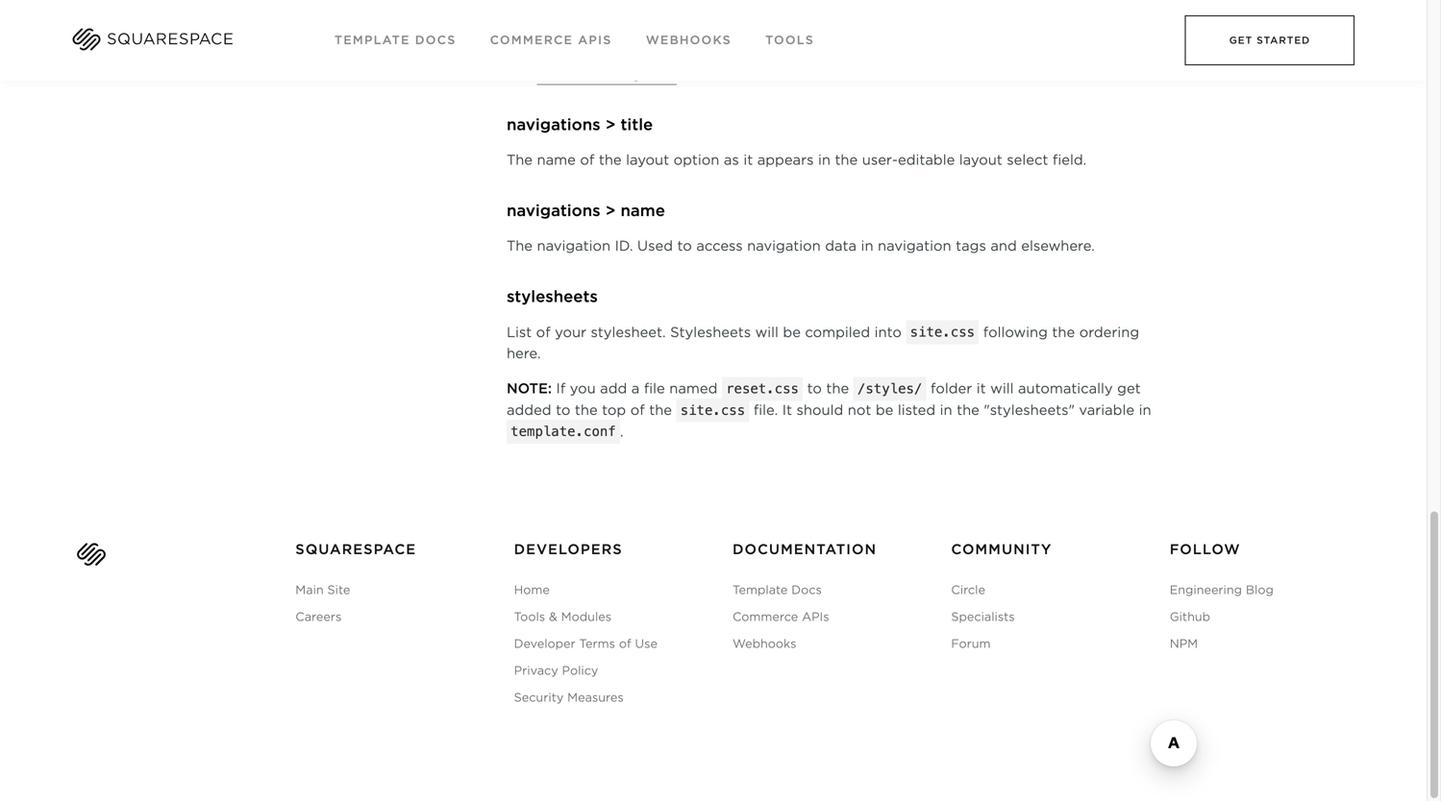Task type: vqa. For each thing, say whether or not it's contained in the screenshot.
Customer
no



Task type: describe. For each thing, give the bounding box(es) containing it.
community
[[951, 542, 1052, 558]]

privacy policy
[[514, 665, 599, 678]]

id.
[[615, 238, 633, 255]]

compiled
[[805, 324, 870, 341]]

get
[[1230, 35, 1253, 46]]

terms
[[579, 638, 615, 652]]

security measures link
[[514, 689, 694, 709]]

the left interface.
[[1067, 44, 1090, 61]]

ordering
[[1080, 324, 1140, 341]]

select
[[1007, 152, 1049, 168]]

specialists link
[[951, 608, 1132, 628]]

get
[[1118, 381, 1141, 397]]

field.
[[1053, 152, 1087, 168]]

1 horizontal spatial docs
[[792, 584, 822, 598]]

listed
[[898, 402, 936, 419]]

0 horizontal spatial commerce
[[490, 33, 573, 47]]

tags
[[956, 238, 986, 255]]

menus
[[537, 66, 582, 82]]

developers
[[514, 542, 623, 558]]

site
[[327, 584, 350, 598]]

here.
[[507, 346, 541, 362]]

tools for tools link
[[766, 33, 815, 47]]

1 vertical spatial webhooks
[[733, 638, 797, 652]]

developer terms of use
[[514, 638, 658, 652]]

main site
[[296, 584, 350, 598]]

forum
[[951, 638, 991, 652]]

stylesheets
[[670, 324, 751, 341]]

see
[[507, 66, 533, 82]]

automatically
[[1018, 381, 1113, 397]]

should
[[797, 402, 844, 419]]

circle link
[[951, 581, 1132, 601]]

1 vertical spatial webhooks link
[[733, 635, 913, 655]]

the name of the layout option as it appears in the user-editable layout select field.
[[507, 152, 1087, 168]]

navigation left tags
[[878, 238, 952, 255]]

added
[[507, 402, 552, 419]]

home link
[[514, 581, 694, 601]]

editable
[[898, 152, 955, 168]]

it
[[782, 402, 792, 419]]

the left user-
[[835, 152, 858, 168]]

into
[[875, 324, 902, 341]]

you
[[570, 381, 596, 397]]

1 vertical spatial name
[[621, 201, 665, 220]]

navigation down navigations > name at top
[[537, 238, 611, 255]]

visible
[[820, 44, 864, 61]]

0 vertical spatial name
[[537, 152, 576, 168]]

"stylesheets"
[[984, 402, 1075, 419]]

navigation left data
[[747, 238, 821, 255]]

engineering blog link
[[1170, 581, 1350, 601]]

access
[[697, 238, 743, 255]]

0 horizontal spatial commerce apis
[[490, 33, 612, 47]]

developer terms of use link
[[514, 635, 694, 655]]

section
[[993, 44, 1044, 61]]

circle
[[951, 584, 986, 598]]

list
[[507, 324, 532, 341]]

top inside folder it will automatically get added to the top of the
[[602, 402, 626, 419]]

tools for tools & modules
[[514, 611, 545, 625]]

0 horizontal spatial navigation
[[601, 66, 677, 82]]

data
[[825, 238, 857, 255]]

home
[[514, 584, 550, 598]]

your
[[555, 324, 587, 341]]

list of your stylesheet. stylesheets will be compiled into site.css
[[507, 324, 975, 341]]

folder
[[931, 381, 972, 397]]

in down "get" at the right top
[[1139, 402, 1152, 419]]

elsewhere.
[[1021, 238, 1095, 255]]

apis for rightmost commerce apis link
[[802, 611, 829, 625]]

developer
[[514, 638, 576, 652]]

get started
[[1230, 35, 1311, 46]]

the navigation id. used to access navigation data in navigation tags and elsewhere.
[[507, 238, 1095, 255]]

it inside folder it will automatically get added to the top of the
[[977, 381, 986, 397]]

navigations > name
[[507, 201, 665, 220]]

/styles/
[[858, 381, 923, 397]]

github link
[[1170, 608, 1350, 628]]

site.css file. it should not be listed in the "stylesheets" variable in template.conf .
[[511, 402, 1152, 440]]

a
[[632, 381, 640, 397]]

specialists
[[951, 611, 1015, 625]]

1 horizontal spatial commerce apis
[[733, 611, 829, 625]]

following the ordering here.
[[507, 324, 1140, 362]]

policy
[[562, 665, 599, 678]]

0 horizontal spatial docs
[[415, 33, 456, 47]]

0 horizontal spatial be
[[783, 324, 801, 341]]

the up should
[[826, 381, 849, 397]]

1 horizontal spatial template docs link
[[733, 581, 913, 601]]

get started link
[[1185, 15, 1355, 65]]

of down navigations > title
[[580, 152, 595, 168]]

the down file
[[649, 402, 672, 419]]

stylesheet.
[[591, 324, 666, 341]]

& for tools
[[549, 611, 558, 625]]



Task type: locate. For each thing, give the bounding box(es) containing it.
1 vertical spatial it
[[977, 381, 986, 397]]

layout down title
[[626, 152, 669, 168]]

if
[[556, 381, 566, 397]]

1 horizontal spatial be
[[876, 402, 894, 419]]

1 vertical spatial .
[[620, 424, 624, 440]]

0 vertical spatial site.css
[[910, 325, 975, 341]]

0 vertical spatial commerce
[[490, 33, 573, 47]]

tools & modules link
[[514, 608, 694, 628]]

not
[[848, 402, 872, 419]]

measures
[[568, 691, 624, 705]]

the
[[587, 44, 610, 61], [885, 44, 908, 61], [1067, 44, 1090, 61], [599, 152, 622, 168], [835, 152, 858, 168], [1052, 324, 1075, 341], [826, 381, 849, 397], [575, 402, 598, 419], [649, 402, 672, 419], [957, 402, 980, 419]]

1 vertical spatial tools
[[514, 611, 545, 625]]

title
[[621, 115, 653, 134]]

1 vertical spatial commerce apis
[[733, 611, 829, 625]]

it
[[744, 152, 753, 168], [977, 381, 986, 397]]

& right menus
[[586, 66, 596, 82]]

2 the from the top
[[507, 238, 533, 255]]

the down navigations > title
[[507, 152, 533, 168]]

0 horizontal spatial commerce apis link
[[490, 33, 612, 47]]

to inside folder it will automatically get added to the top of the
[[556, 402, 571, 419]]

the down you
[[575, 402, 598, 419]]

site.css inside list of your stylesheet. stylesheets will be compiled into site.css
[[910, 325, 975, 341]]

configures
[[507, 44, 583, 61]]

the down title
[[599, 152, 622, 168]]

the up stylesheets
[[507, 238, 533, 255]]

1 horizontal spatial it
[[977, 381, 986, 397]]

of down a
[[631, 402, 645, 419]]

engineering
[[1170, 584, 1242, 598]]

0 vertical spatial top
[[615, 44, 639, 61]]

be inside site.css file. it should not be listed in the "stylesheets" variable in template.conf .
[[876, 402, 894, 419]]

. down add
[[620, 424, 624, 440]]

> for name
[[606, 201, 616, 220]]

appears
[[757, 152, 814, 168]]

in right visible
[[868, 44, 881, 61]]

& for menus
[[586, 66, 596, 82]]

will inside folder it will automatically get added to the top of the
[[991, 381, 1014, 397]]

0 vertical spatial >
[[606, 115, 616, 134]]

& up the developer
[[549, 611, 558, 625]]

. up option
[[677, 66, 680, 82]]

. inside site.css file. it should not be listed in the "stylesheets" variable in template.conf .
[[620, 424, 624, 440]]

1 horizontal spatial &
[[586, 66, 596, 82]]

1 horizontal spatial to
[[677, 238, 692, 255]]

file.
[[754, 402, 778, 419]]

level
[[643, 44, 675, 61]]

to right used
[[677, 238, 692, 255]]

0 vertical spatial &
[[586, 66, 596, 82]]

top inside configures the top level navigation sections visible in the navigation section of the interface. see
[[615, 44, 639, 61]]

squarespace
[[296, 542, 417, 558]]

stylesheets
[[507, 288, 598, 306]]

0 horizontal spatial webhooks
[[646, 33, 732, 47]]

commerce apis link down documentation
[[733, 608, 913, 628]]

1 horizontal spatial commerce
[[733, 611, 798, 625]]

of right list
[[536, 324, 551, 341]]

be left compiled
[[783, 324, 801, 341]]

1 vertical spatial navigations
[[507, 201, 601, 220]]

1 horizontal spatial template docs
[[733, 584, 822, 598]]

the down folder
[[957, 402, 980, 419]]

name up used
[[621, 201, 665, 220]]

> for title
[[606, 115, 616, 134]]

engineering blog
[[1170, 584, 1274, 598]]

privacy
[[514, 665, 558, 678]]

1 vertical spatial docs
[[792, 584, 822, 598]]

1 horizontal spatial commerce apis link
[[733, 608, 913, 628]]

folder it will automatically get added to the top of the
[[507, 381, 1141, 419]]

apis down documentation
[[802, 611, 829, 625]]

1 vertical spatial template docs
[[733, 584, 822, 598]]

note: if you add a file named reset.css to the /styles/
[[507, 381, 923, 397]]

1 horizontal spatial will
[[991, 381, 1014, 397]]

commerce apis up menus
[[490, 33, 612, 47]]

1 horizontal spatial webhooks link
[[733, 635, 913, 655]]

in down folder
[[940, 402, 953, 419]]

commerce apis
[[490, 33, 612, 47], [733, 611, 829, 625]]

site.css
[[910, 325, 975, 341], [681, 403, 745, 419]]

2 vertical spatial to
[[556, 402, 571, 419]]

it right as
[[744, 152, 753, 168]]

0 horizontal spatial template docs
[[335, 33, 456, 47]]

navigations up stylesheets
[[507, 201, 601, 220]]

navigation inside configures the top level navigation sections visible in the navigation section of the interface. see
[[912, 44, 988, 61]]

0 vertical spatial to
[[677, 238, 692, 255]]

use
[[635, 638, 658, 652]]

tools left visible
[[766, 33, 815, 47]]

in right appears on the right of page
[[818, 152, 831, 168]]

apis
[[578, 33, 612, 47], [802, 611, 829, 625]]

1 vertical spatial to
[[807, 381, 822, 397]]

1 navigations from the top
[[507, 115, 601, 134]]

1 horizontal spatial template
[[733, 584, 788, 598]]

modules
[[561, 611, 612, 625]]

1 vertical spatial template
[[733, 584, 788, 598]]

commerce apis link up menus
[[490, 33, 612, 47]]

be down /styles/
[[876, 402, 894, 419]]

main
[[296, 584, 324, 598]]

navigation
[[679, 44, 753, 61], [537, 238, 611, 255], [747, 238, 821, 255], [878, 238, 952, 255]]

careers link
[[296, 608, 476, 628]]

1 vertical spatial template docs link
[[733, 581, 913, 601]]

in right data
[[861, 238, 874, 255]]

1 horizontal spatial tools
[[766, 33, 815, 47]]

add
[[600, 381, 627, 397]]

1 vertical spatial apis
[[802, 611, 829, 625]]

tools
[[766, 33, 815, 47], [514, 611, 545, 625]]

top down add
[[602, 402, 626, 419]]

user-
[[862, 152, 898, 168]]

navigations down menus
[[507, 115, 601, 134]]

top up the menus & navigation .
[[615, 44, 639, 61]]

in
[[868, 44, 881, 61], [818, 152, 831, 168], [861, 238, 874, 255], [940, 402, 953, 419], [1139, 402, 1152, 419]]

in inside configures the top level navigation sections visible in the navigation section of the interface. see
[[868, 44, 881, 61]]

> up id.
[[606, 201, 616, 220]]

apis for commerce apis link to the top
[[578, 33, 612, 47]]

1 > from the top
[[606, 115, 616, 134]]

of right section
[[1048, 44, 1062, 61]]

1 the from the top
[[507, 152, 533, 168]]

the left ordering
[[1052, 324, 1075, 341]]

template
[[335, 33, 410, 47], [733, 584, 788, 598]]

the for the navigation id. used to access navigation data in navigation tags and elsewhere.
[[507, 238, 533, 255]]

0 vertical spatial apis
[[578, 33, 612, 47]]

&
[[586, 66, 596, 82], [549, 611, 558, 625]]

the right visible
[[885, 44, 908, 61]]

0 horizontal spatial &
[[549, 611, 558, 625]]

site.css right into
[[910, 325, 975, 341]]

npm
[[1170, 638, 1198, 652]]

1 vertical spatial site.css
[[681, 403, 745, 419]]

file
[[644, 381, 665, 397]]

0 vertical spatial template
[[335, 33, 410, 47]]

sections
[[757, 44, 815, 61]]

commerce apis down documentation
[[733, 611, 829, 625]]

navigation left section
[[912, 44, 988, 61]]

0 vertical spatial webhooks
[[646, 33, 732, 47]]

0 vertical spatial it
[[744, 152, 753, 168]]

0 horizontal spatial to
[[556, 402, 571, 419]]

navigations for navigations > title
[[507, 115, 601, 134]]

site.css inside site.css file. it should not be listed in the "stylesheets" variable in template.conf .
[[681, 403, 745, 419]]

0 vertical spatial docs
[[415, 33, 456, 47]]

security
[[514, 691, 564, 705]]

0 horizontal spatial template docs link
[[335, 33, 456, 47]]

menus & navigation link
[[537, 66, 677, 85]]

of inside configures the top level navigation sections visible in the navigation section of the interface. see
[[1048, 44, 1062, 61]]

1 horizontal spatial webhooks
[[733, 638, 797, 652]]

1 vertical spatial commerce apis link
[[733, 608, 913, 628]]

started
[[1257, 35, 1311, 46]]

layout
[[626, 152, 669, 168], [959, 152, 1003, 168]]

the up the menus & navigation .
[[587, 44, 610, 61]]

it right folder
[[977, 381, 986, 397]]

navigations for navigations > name
[[507, 201, 601, 220]]

1 vertical spatial will
[[991, 381, 1014, 397]]

0 vertical spatial will
[[755, 324, 779, 341]]

0 vertical spatial the
[[507, 152, 533, 168]]

will up "stylesheets"
[[991, 381, 1014, 397]]

commerce apis link
[[490, 33, 612, 47], [733, 608, 913, 628]]

careers
[[296, 611, 342, 625]]

0 horizontal spatial tools
[[514, 611, 545, 625]]

0 vertical spatial template docs
[[335, 33, 456, 47]]

note:
[[507, 381, 552, 397]]

0 horizontal spatial site.css
[[681, 403, 745, 419]]

1 horizontal spatial .
[[677, 66, 680, 82]]

commerce down documentation
[[733, 611, 798, 625]]

layout left select on the top right of the page
[[959, 152, 1003, 168]]

0 horizontal spatial layout
[[626, 152, 669, 168]]

0 vertical spatial .
[[677, 66, 680, 82]]

1 horizontal spatial name
[[621, 201, 665, 220]]

template docs
[[335, 33, 456, 47], [733, 584, 822, 598]]

1 horizontal spatial apis
[[802, 611, 829, 625]]

as
[[724, 152, 739, 168]]

menus & navigation .
[[537, 66, 680, 82]]

to up should
[[807, 381, 822, 397]]

name down navigations > title
[[537, 152, 576, 168]]

1 vertical spatial top
[[602, 402, 626, 419]]

and
[[991, 238, 1017, 255]]

2 horizontal spatial to
[[807, 381, 822, 397]]

0 vertical spatial commerce apis
[[490, 33, 612, 47]]

site.css down note: if you add a file named reset.css to the /styles/
[[681, 403, 745, 419]]

template docs link
[[335, 33, 456, 47], [733, 581, 913, 601]]

webhooks
[[646, 33, 732, 47], [733, 638, 797, 652]]

tools & modules
[[514, 611, 612, 625]]

>
[[606, 115, 616, 134], [606, 201, 616, 220]]

github
[[1170, 611, 1211, 625]]

0 vertical spatial tools
[[766, 33, 815, 47]]

2 > from the top
[[606, 201, 616, 220]]

1 horizontal spatial navigation
[[912, 44, 988, 61]]

tools link
[[766, 33, 815, 47]]

0 vertical spatial webhooks link
[[646, 33, 732, 47]]

privacy policy link
[[514, 662, 694, 682]]

navigation right level
[[679, 44, 753, 61]]

0 vertical spatial template docs link
[[335, 33, 456, 47]]

configures the top level navigation sections visible in the navigation section of the interface. see
[[507, 44, 1159, 82]]

commerce
[[490, 33, 573, 47], [733, 611, 798, 625]]

0 horizontal spatial .
[[620, 424, 624, 440]]

2 layout from the left
[[959, 152, 1003, 168]]

security measures
[[514, 691, 624, 705]]

1 layout from the left
[[626, 152, 669, 168]]

0 horizontal spatial webhooks link
[[646, 33, 732, 47]]

commerce up 'see'
[[490, 33, 573, 47]]

0 vertical spatial commerce apis link
[[490, 33, 612, 47]]

of left 'use'
[[619, 638, 631, 652]]

1 vertical spatial be
[[876, 402, 894, 419]]

1 horizontal spatial layout
[[959, 152, 1003, 168]]

navigation inside configures the top level navigation sections visible in the navigation section of the interface. see
[[679, 44, 753, 61]]

template.conf
[[511, 424, 616, 440]]

0 horizontal spatial name
[[537, 152, 576, 168]]

0 vertical spatial be
[[783, 324, 801, 341]]

the inside following the ordering here.
[[1052, 324, 1075, 341]]

blog
[[1246, 584, 1274, 598]]

> left title
[[606, 115, 616, 134]]

interface.
[[1094, 44, 1159, 61]]

1 horizontal spatial site.css
[[910, 325, 975, 341]]

follow
[[1170, 542, 1241, 558]]

reset.css
[[726, 381, 799, 397]]

1 vertical spatial &
[[549, 611, 558, 625]]

2 navigations from the top
[[507, 201, 601, 220]]

0 vertical spatial navigations
[[507, 115, 601, 134]]

apis inside commerce apis link
[[802, 611, 829, 625]]

1 vertical spatial navigation
[[601, 66, 677, 82]]

main site link
[[296, 581, 476, 601]]

tools down home
[[514, 611, 545, 625]]

1 vertical spatial >
[[606, 201, 616, 220]]

the inside site.css file. it should not be listed in the "stylesheets" variable in template.conf .
[[957, 402, 980, 419]]

named
[[670, 381, 718, 397]]

top
[[615, 44, 639, 61], [602, 402, 626, 419]]

of inside folder it will automatically get added to the top of the
[[631, 402, 645, 419]]

apis up the menus & navigation .
[[578, 33, 612, 47]]

the for the name of the layout option as it appears in the user-editable layout select field.
[[507, 152, 533, 168]]

navigations > title
[[507, 115, 653, 134]]

documentation
[[733, 542, 877, 558]]

1 vertical spatial commerce
[[733, 611, 798, 625]]

0 horizontal spatial apis
[[578, 33, 612, 47]]

navigation
[[912, 44, 988, 61], [601, 66, 677, 82]]

to down if
[[556, 402, 571, 419]]

0 horizontal spatial template
[[335, 33, 410, 47]]

will right stylesheets
[[755, 324, 779, 341]]

forum link
[[951, 635, 1132, 655]]

1 vertical spatial the
[[507, 238, 533, 255]]

0 vertical spatial navigation
[[912, 44, 988, 61]]

navigation down level
[[601, 66, 677, 82]]

name
[[537, 152, 576, 168], [621, 201, 665, 220]]

0 horizontal spatial it
[[744, 152, 753, 168]]

0 horizontal spatial will
[[755, 324, 779, 341]]



